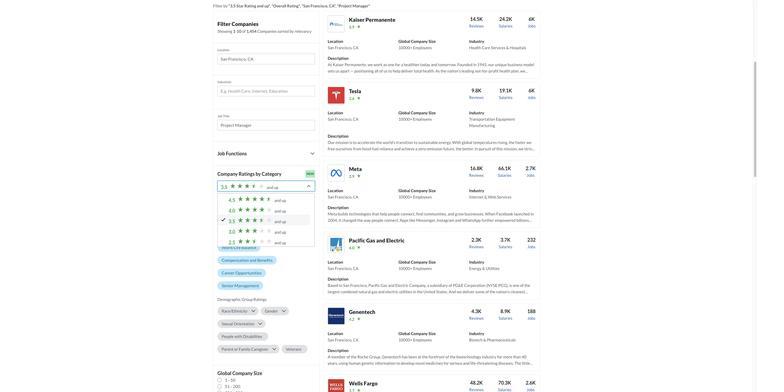Task type: vqa. For each thing, say whether or not it's contained in the screenshot.


Task type: describe. For each thing, give the bounding box(es) containing it.
9.8k
[[471, 88, 481, 94]]

industry for pacific gas and electric
[[469, 260, 484, 265]]

232 jobs
[[527, 237, 536, 250]]

location for pacific gas and electric
[[328, 260, 343, 265]]

1 vertical spatial meta
[[328, 212, 337, 217]]

balance
[[242, 245, 256, 250]]

francisco, for tesla
[[335, 117, 352, 122]]

businesses.
[[465, 212, 484, 217]]

0 horizontal spatial in
[[394, 231, 397, 236]]

salaries for pacific gas and electric
[[499, 245, 512, 250]]

location down showing
[[217, 48, 229, 52]]

benefits
[[257, 258, 273, 263]]

race/ethnicity
[[222, 309, 247, 314]]

disabilities
[[243, 335, 262, 339]]

company for meta
[[411, 189, 428, 193]]

2.5
[[229, 240, 235, 246]]

orientation
[[234, 322, 254, 327]]

ca for pacific gas and electric
[[353, 266, 358, 271]]

gender
[[265, 309, 278, 314]]

jobs for meta
[[527, 173, 535, 178]]

industry health care services & hospitals
[[469, 39, 526, 50]]

industry internet & web services
[[469, 189, 511, 200]]

salaries for wells fargo
[[498, 388, 512, 393]]

san for genentech
[[328, 338, 334, 343]]

& inside industry biotech & pharmaceuticals
[[483, 338, 486, 343]]

description for genentech
[[328, 349, 349, 353]]

senior
[[222, 283, 234, 288]]

fargo
[[364, 381, 378, 387]]

up",
[[264, 3, 271, 8]]

description for tesla
[[328, 134, 349, 139]]

48.2k
[[470, 381, 483, 386]]

- for 51 - 200
[[231, 384, 232, 390]]

empowered
[[495, 218, 516, 223]]

none field 'industries'
[[217, 86, 315, 99]]

jobs for genentech
[[528, 316, 535, 321]]

overall rating
[[222, 207, 248, 212]]

manufacturing
[[469, 123, 495, 128]]

workplace
[[217, 221, 237, 226]]

screens
[[416, 225, 429, 229]]

francisco, for genentech
[[335, 338, 352, 343]]

star
[[236, 3, 244, 8]]

pacific gas and electric
[[349, 238, 405, 244]]

location san francisco, ca for kaiser permanente
[[328, 39, 358, 50]]

2.3k reviews
[[469, 237, 484, 250]]

0 vertical spatial rating
[[245, 3, 256, 8]]

technologies
[[349, 212, 371, 217]]

web
[[488, 195, 496, 200]]

hospitals
[[510, 45, 526, 50]]

"3.5
[[228, 3, 236, 8]]

wells
[[349, 381, 363, 387]]

san for meta
[[328, 195, 334, 200]]

parent or family caregiver
[[222, 347, 268, 352]]

location for meta
[[328, 189, 343, 193]]

global for kaiser permanente
[[398, 39, 410, 44]]

global company size 10000+ employees for tesla
[[398, 111, 436, 122]]

and inside button
[[250, 258, 256, 263]]

10000+ for kaiser permanente
[[398, 45, 412, 50]]

- for 1 - 50
[[228, 378, 230, 383]]

19.1k salaries
[[499, 88, 513, 100]]

reviews for pacific gas and electric
[[469, 245, 484, 250]]

further
[[482, 218, 494, 223]]

3.7k salaries
[[499, 237, 512, 250]]

employees for genentech
[[413, 338, 432, 343]]

1,454
[[246, 29, 257, 34]]

permanente
[[366, 16, 395, 23]]

1 horizontal spatial meta
[[349, 166, 362, 172]]

salaries for tesla
[[499, 95, 513, 100]]

reviews for kaiser permanente
[[469, 24, 484, 28]]

jobs for tesla
[[528, 95, 536, 100]]

Job Title field
[[221, 122, 312, 129]]

0 vertical spatial in
[[531, 212, 534, 217]]

global company size 10000+ employees for kaiser permanente
[[398, 39, 436, 50]]

3.5 option
[[218, 215, 310, 226]]

inclusion
[[285, 233, 302, 238]]

job title
[[217, 114, 229, 118]]

none field job title
[[217, 120, 315, 133]]

diversity
[[263, 233, 280, 238]]

demographic
[[217, 298, 241, 302]]

facebook
[[496, 212, 513, 217]]

that
[[372, 212, 379, 217]]

10
[[237, 29, 241, 34]]

global company size 10000+ employees for meta
[[398, 189, 436, 200]]

location for genentech
[[328, 332, 343, 336]]

1 inside filter companies showing 1 - 10 of 1,454 companies sorted by relevancy
[[233, 29, 235, 34]]

industry for meta
[[469, 189, 484, 193]]

evolution
[[377, 231, 393, 236]]

200
[[233, 384, 240, 390]]

description inside description meta builds technologies that help people connect, find communities, and grow businesses. when facebook launched in 2004, it changed the way people connect. apps like messenger, instagram and whatsapp further empowered billions around the world. now, meta is moving beyond 2d screens toward immersive experiences like augmented and virtual reality to help build the next evolution in social technology.
[[328, 205, 349, 210]]

communities,
[[424, 212, 447, 217]]

0 vertical spatial help
[[380, 212, 387, 217]]

industry for tesla
[[469, 111, 484, 115]]

4.5
[[229, 198, 235, 203]]

equipment
[[496, 117, 515, 122]]

career opportunities
[[222, 271, 262, 276]]

2 vertical spatial the
[[362, 231, 368, 236]]

augmented
[[490, 225, 510, 229]]

2.6k jobs
[[526, 381, 536, 393]]

0 vertical spatial companies
[[232, 21, 259, 27]]

francisco, for kaiser permanente
[[335, 45, 352, 50]]

global for tesla
[[398, 111, 410, 115]]

moving
[[383, 225, 395, 229]]

electric
[[386, 238, 405, 244]]

4.0 inside list box
[[229, 208, 235, 214]]

size for kaiser permanente
[[429, 39, 436, 44]]

tesla image
[[328, 87, 345, 104]]

around
[[328, 225, 340, 229]]

24.2k salaries
[[499, 16, 513, 28]]

2 horizontal spatial meta
[[369, 225, 378, 229]]

employees for tesla
[[413, 117, 432, 122]]

global for meta
[[398, 189, 410, 193]]

san for tesla
[[328, 117, 334, 122]]

compensation and benefits
[[222, 258, 273, 263]]

employees for meta
[[413, 195, 432, 200]]

51 - 200
[[225, 384, 240, 390]]

pharmaceuticals
[[487, 338, 516, 343]]

francisco, for pacific gas and electric
[[335, 266, 352, 271]]

management
[[234, 283, 259, 288]]

senior management button
[[217, 282, 263, 290]]

services inside industry health care services & hospitals
[[491, 45, 505, 50]]

francisco, left ca",
[[311, 3, 328, 8]]

job for job functions
[[217, 151, 225, 157]]

2004,
[[328, 218, 338, 223]]

& left inclusion
[[281, 233, 284, 238]]

10000+ for genentech
[[398, 338, 412, 343]]

utilities
[[486, 266, 500, 271]]

is
[[379, 225, 382, 229]]

none field location
[[217, 54, 315, 67]]

instagram
[[437, 218, 454, 223]]

0 horizontal spatial 1
[[225, 378, 227, 383]]

ratings for group
[[254, 298, 267, 302]]

industries
[[217, 80, 231, 84]]

& inside industry health care services & hospitals
[[506, 45, 509, 50]]

4.3k reviews
[[469, 309, 484, 321]]

company for kaiser permanente
[[411, 39, 428, 44]]

health
[[469, 45, 481, 50]]

internet
[[469, 195, 484, 200]]

services inside industry internet & web services
[[497, 195, 511, 200]]

overall
[[222, 207, 235, 212]]

industry energy & utilities
[[469, 260, 500, 271]]

& right 3.0
[[237, 233, 240, 238]]

build
[[353, 231, 361, 236]]

showing
[[217, 29, 232, 34]]

16.8k reviews
[[469, 166, 484, 178]]

global company size 10000+ employees for pacific gas and electric
[[398, 260, 436, 271]]

10000+ for meta
[[398, 195, 412, 200]]

ca for genentech
[[353, 338, 358, 343]]

salaries for genentech
[[499, 316, 512, 321]]

3.0
[[229, 229, 235, 235]]

3.9 for kaiser permanente
[[349, 25, 354, 29]]

employees for kaiser permanente
[[413, 45, 432, 50]]

filter by "3.5 star rating and up", "overall rating", "san francisco, ca", "project manager"
[[213, 3, 370, 8]]

way
[[364, 218, 371, 223]]

reviews for meta
[[469, 173, 484, 178]]

veterans
[[286, 347, 301, 352]]

66.1k
[[498, 166, 511, 172]]

experiences
[[462, 225, 483, 229]]

16.8k
[[470, 166, 483, 172]]

culture & values button
[[217, 231, 257, 239]]

1)
[[238, 196, 242, 200]]

caregiver
[[251, 347, 268, 352]]

next
[[369, 231, 376, 236]]

6k for kaiser permanente
[[529, 16, 535, 22]]

1 horizontal spatial like
[[484, 225, 490, 229]]



Task type: locate. For each thing, give the bounding box(es) containing it.
3.5 up 3.0
[[229, 219, 235, 225]]

2 none field from the top
[[217, 86, 315, 99]]

salaries for kaiser permanente
[[499, 24, 513, 28]]

& inside industry internet & web services
[[484, 195, 487, 200]]

location down tesla image
[[328, 111, 343, 115]]

san down tesla image
[[328, 117, 334, 122]]

francisco, down 4.2
[[335, 338, 352, 343]]

1 none field from the top
[[217, 54, 315, 67]]

3 employees from the top
[[413, 195, 432, 200]]

8.9k salaries
[[499, 309, 512, 321]]

global for genentech
[[398, 332, 410, 336]]

industry up health on the top
[[469, 39, 484, 44]]

3 industry from the top
[[469, 189, 484, 193]]

location down pacific gas and electric image
[[328, 260, 343, 265]]

meta right meta image
[[349, 166, 362, 172]]

san down pacific gas and electric image
[[328, 266, 334, 271]]

4 san from the top
[[328, 266, 334, 271]]

1 vertical spatial people
[[372, 218, 383, 223]]

relevancy
[[295, 29, 312, 34]]

opportunities
[[235, 271, 262, 276]]

and up inside 3.5 option
[[274, 220, 286, 224]]

2.7k jobs
[[526, 166, 536, 178]]

industry for genentech
[[469, 332, 484, 336]]

francisco, down pacific gas and electric image
[[335, 266, 352, 271]]

list box
[[217, 181, 315, 247]]

0 vertical spatial filter
[[213, 3, 223, 8]]

2 horizontal spatial -
[[235, 29, 237, 34]]

3 location san francisco, ca from the top
[[328, 189, 358, 200]]

list box containing 3.5
[[217, 181, 315, 247]]

reality
[[328, 231, 339, 236]]

transportation
[[469, 117, 495, 122]]

people
[[222, 335, 234, 339]]

0 horizontal spatial help
[[344, 231, 352, 236]]

1 vertical spatial in
[[394, 231, 397, 236]]

career opportunities button
[[217, 269, 266, 278]]

company ratings by category
[[217, 171, 282, 177]]

0 horizontal spatial people
[[372, 218, 383, 223]]

help right that
[[380, 212, 387, 217]]

0 vertical spatial 3.5
[[221, 185, 228, 190]]

6k jobs for tesla
[[528, 88, 536, 100]]

meta up 2004,
[[328, 212, 337, 217]]

ratings right 'group'
[[254, 298, 267, 302]]

only
[[230, 196, 238, 200]]

filter for by
[[213, 3, 223, 8]]

jobs inside 188 jobs
[[528, 316, 535, 321]]

location san francisco, ca down kaiser permanente image
[[328, 39, 358, 50]]

0 vertical spatial 6k jobs
[[528, 16, 536, 28]]

reviews down 14.5k
[[469, 24, 484, 28]]

jobs down 2.7k on the top right
[[527, 173, 535, 178]]

location san francisco, ca
[[328, 39, 358, 50], [328, 111, 358, 122], [328, 189, 358, 200], [328, 260, 358, 271], [328, 332, 358, 343]]

1 vertical spatial by
[[290, 29, 294, 34]]

1 horizontal spatial help
[[380, 212, 387, 217]]

industry transportation equipment manufacturing
[[469, 111, 515, 128]]

companies right 1,454
[[257, 29, 277, 34]]

none field for location
[[217, 54, 315, 67]]

industry inside industry internet & web services
[[469, 189, 484, 193]]

jobs down the 2.6k
[[527, 388, 535, 393]]

francisco, down kaiser permanente image
[[335, 45, 352, 50]]

3.9 down 'kaiser'
[[349, 25, 354, 29]]

9.8k reviews
[[469, 88, 484, 100]]

2 horizontal spatial by
[[290, 29, 294, 34]]

1 job from the top
[[217, 114, 222, 118]]

1 vertical spatial the
[[341, 225, 347, 229]]

1 6k jobs from the top
[[528, 16, 536, 28]]

3.9 for meta
[[349, 174, 354, 179]]

ca",
[[329, 3, 336, 8]]

4.0 down the pacific
[[349, 246, 354, 251]]

compensation
[[222, 258, 249, 263]]

industry up internet
[[469, 189, 484, 193]]

5 description from the top
[[328, 349, 349, 353]]

billions
[[516, 218, 529, 223]]

jobs right 24.2k salaries
[[528, 24, 536, 28]]

2.3k
[[471, 237, 481, 243]]

2.6k
[[526, 381, 536, 386]]

rating inside button
[[236, 207, 248, 212]]

1 horizontal spatial 3.5
[[229, 219, 235, 225]]

"san
[[302, 3, 310, 8]]

6 reviews from the top
[[469, 388, 484, 393]]

reviews down '4.3k' on the bottom of page
[[469, 316, 484, 321]]

size for pacific gas and electric
[[429, 260, 436, 265]]

company for pacific gas and electric
[[411, 260, 428, 265]]

4 ca from the top
[[353, 266, 358, 271]]

companies up of
[[232, 21, 259, 27]]

Industries field
[[221, 88, 312, 94]]

None field
[[217, 54, 315, 67], [217, 86, 315, 99], [217, 120, 315, 133]]

4 location san francisco, ca from the top
[[328, 260, 358, 271]]

2 job from the top
[[217, 151, 225, 157]]

messenger,
[[416, 218, 436, 223]]

pacific gas and electric image
[[328, 237, 345, 253]]

jobs down 232
[[528, 245, 535, 250]]

in left social
[[394, 231, 397, 236]]

1 vertical spatial 4.0
[[349, 246, 354, 251]]

4 global company size 10000+ employees from the top
[[398, 260, 436, 271]]

0 vertical spatial services
[[491, 45, 505, 50]]

ratings right factor
[[249, 221, 263, 226]]

up
[[274, 185, 278, 190], [282, 198, 286, 203], [282, 209, 286, 214], [282, 220, 286, 224], [282, 230, 286, 235], [282, 241, 286, 246]]

1 10000+ from the top
[[398, 45, 412, 50]]

1 3.9 from the top
[[349, 25, 354, 29]]

0 vertical spatial 3.9
[[349, 25, 354, 29]]

ca for tesla
[[353, 117, 358, 122]]

& right biotech
[[483, 338, 486, 343]]

ratings down functions
[[239, 171, 255, 177]]

industry up biotech
[[469, 332, 484, 336]]

location san francisco, ca for pacific gas and electric
[[328, 260, 358, 271]]

people up connect.
[[388, 212, 400, 217]]

industry inside industry transportation equipment manufacturing
[[469, 111, 484, 115]]

kaiser
[[349, 16, 365, 23]]

0 horizontal spatial meta
[[328, 212, 337, 217]]

4 industry from the top
[[469, 260, 484, 265]]

jobs inside '232 jobs'
[[528, 245, 535, 250]]

6k right 24.2k
[[529, 16, 535, 22]]

job left 'title'
[[217, 114, 222, 118]]

2 10000+ from the top
[[398, 117, 412, 122]]

1 location san francisco, ca from the top
[[328, 39, 358, 50]]

& inside 'industry energy & utilities'
[[482, 266, 485, 271]]

3.9
[[349, 25, 354, 29], [349, 174, 354, 179]]

4 reviews from the top
[[469, 245, 484, 250]]

meta
[[349, 166, 362, 172], [328, 212, 337, 217], [369, 225, 378, 229]]

1 vertical spatial services
[[497, 195, 511, 200]]

francisco, down the "3.6"
[[335, 117, 352, 122]]

industry inside industry biotech & pharmaceuticals
[[469, 332, 484, 336]]

to
[[340, 231, 343, 236]]

reviews down 2.3k
[[469, 245, 484, 250]]

48.2k reviews
[[469, 381, 484, 393]]

location for kaiser permanente
[[328, 39, 343, 44]]

by right sorted
[[290, 29, 294, 34]]

- right 51
[[231, 384, 232, 390]]

location san francisco, ca for genentech
[[328, 332, 358, 343]]

1 vertical spatial companies
[[257, 29, 277, 34]]

1 left 10
[[233, 29, 235, 34]]

14.5k
[[470, 16, 483, 22]]

people down that
[[372, 218, 383, 223]]

salaries down 19.1k
[[499, 95, 513, 100]]

10000+
[[398, 45, 412, 50], [398, 117, 412, 122], [398, 195, 412, 200], [398, 266, 412, 271], [398, 338, 412, 343]]

3 global company size 10000+ employees from the top
[[398, 189, 436, 200]]

5 san from the top
[[328, 338, 334, 343]]

help right to
[[344, 231, 352, 236]]

culture
[[222, 233, 236, 238]]

2 global company size 10000+ employees from the top
[[398, 111, 436, 122]]

filter for companies
[[217, 21, 231, 27]]

6k jobs right 24.2k salaries
[[528, 16, 536, 28]]

workplace factor ratings
[[217, 221, 263, 226]]

1 vertical spatial help
[[344, 231, 352, 236]]

size for genentech
[[429, 332, 436, 336]]

2.7k
[[526, 166, 536, 172]]

jobs for pacific gas and electric
[[528, 245, 535, 250]]

0 vertical spatial the
[[357, 218, 363, 223]]

0 vertical spatial none field
[[217, 54, 315, 67]]

global
[[398, 39, 410, 44], [398, 111, 410, 115], [398, 189, 410, 193], [398, 260, 410, 265], [398, 332, 410, 336], [217, 371, 231, 377]]

1 reviews from the top
[[469, 24, 484, 28]]

2 vertical spatial meta
[[369, 225, 378, 229]]

description for kaiser permanente
[[328, 56, 349, 61]]

location down meta image
[[328, 189, 343, 193]]

in
[[531, 212, 534, 217], [394, 231, 397, 236]]

industry up energy
[[469, 260, 484, 265]]

(select only 1)
[[217, 196, 242, 200]]

3 10000+ from the top
[[398, 195, 412, 200]]

like up the 2d
[[409, 218, 415, 223]]

meta up 'next'
[[369, 225, 378, 229]]

filter inside filter companies showing 1 - 10 of 1,454 companies sorted by relevancy
[[217, 21, 231, 27]]

family
[[239, 347, 250, 352]]

1 vertical spatial filter
[[217, 21, 231, 27]]

5 10000+ from the top
[[398, 338, 412, 343]]

industry biotech & pharmaceuticals
[[469, 332, 516, 343]]

4.0
[[229, 208, 235, 214], [349, 246, 354, 251]]

0 vertical spatial people
[[388, 212, 400, 217]]

0 horizontal spatial by
[[223, 3, 228, 8]]

2 vertical spatial by
[[256, 171, 261, 177]]

salaries down the 8.9k
[[499, 316, 512, 321]]

1 horizontal spatial people
[[388, 212, 400, 217]]

job for job title
[[217, 114, 222, 118]]

24.2k
[[499, 16, 512, 22]]

reviews down 48.2k
[[469, 388, 484, 393]]

location san francisco, ca for tesla
[[328, 111, 358, 122]]

global company size 10000+ employees
[[398, 39, 436, 50], [398, 111, 436, 122], [398, 189, 436, 200], [398, 260, 436, 271], [398, 332, 436, 343]]

Location field
[[221, 56, 312, 62]]

filter companies showing 1 - 10 of 1,454 companies sorted by relevancy
[[217, 21, 312, 34]]

connect.
[[384, 218, 399, 223]]

san up 2004,
[[328, 195, 334, 200]]

industry
[[469, 39, 484, 44], [469, 111, 484, 115], [469, 189, 484, 193], [469, 260, 484, 265], [469, 332, 484, 336]]

san down genentech image
[[328, 338, 334, 343]]

rating down the 1)
[[236, 207, 248, 212]]

the down the now,
[[362, 231, 368, 236]]

1 vertical spatial none field
[[217, 86, 315, 99]]

& right energy
[[482, 266, 485, 271]]

2 reviews from the top
[[469, 95, 484, 100]]

jobs for wells fargo
[[527, 388, 535, 393]]

reviews for tesla
[[469, 95, 484, 100]]

the
[[357, 218, 363, 223], [341, 225, 347, 229], [362, 231, 368, 236]]

ca for meta
[[353, 195, 358, 200]]

10000+ for pacific gas and electric
[[398, 266, 412, 271]]

salaries for meta
[[498, 173, 512, 178]]

reviews down 16.8k
[[469, 173, 484, 178]]

6k jobs for kaiser permanente
[[528, 16, 536, 28]]

(select
[[217, 196, 229, 200]]

wells fargo image
[[328, 380, 345, 393]]

filter up showing
[[217, 21, 231, 27]]

1 horizontal spatial by
[[256, 171, 261, 177]]

care
[[482, 45, 490, 50]]

2 industry from the top
[[469, 111, 484, 115]]

2 3.9 from the top
[[349, 174, 354, 179]]

kaiser permanente image
[[328, 15, 345, 32]]

jobs down 188
[[528, 316, 535, 321]]

world.
[[348, 225, 359, 229]]

5 ca from the top
[[353, 338, 358, 343]]

description
[[328, 56, 349, 61], [328, 134, 349, 139], [328, 205, 349, 210], [328, 277, 349, 282], [328, 349, 349, 353]]

1 employees from the top
[[413, 45, 432, 50]]

rating right star at left top
[[245, 3, 256, 8]]

3.5 inside 3.5 option
[[229, 219, 235, 225]]

232
[[527, 237, 536, 243]]

reviews down 9.8k at top
[[469, 95, 484, 100]]

filter left "3.5
[[213, 3, 223, 8]]

0 vertical spatial ratings
[[239, 171, 255, 177]]

employees for pacific gas and electric
[[413, 266, 432, 271]]

company for genentech
[[411, 332, 428, 336]]

services right the care
[[491, 45, 505, 50]]

genentech image
[[328, 308, 345, 325]]

salaries down 24.2k
[[499, 24, 513, 28]]

1 vertical spatial rating
[[236, 207, 248, 212]]

location san francisco, ca down 4.2
[[328, 332, 358, 343]]

0 horizontal spatial like
[[409, 218, 415, 223]]

1 horizontal spatial 1
[[233, 29, 235, 34]]

0 vertical spatial 6k
[[529, 16, 535, 22]]

188
[[527, 309, 536, 315]]

6k for tesla
[[529, 88, 535, 94]]

job functions button
[[217, 150, 315, 157]]

1 vertical spatial like
[[484, 225, 490, 229]]

0 vertical spatial -
[[235, 29, 237, 34]]

1 horizontal spatial 4.0
[[349, 246, 354, 251]]

1 ca from the top
[[353, 45, 358, 50]]

0 vertical spatial 1
[[233, 29, 235, 34]]

location san francisco, ca down the "3.6"
[[328, 111, 358, 122]]

4.0 down 4.5
[[229, 208, 235, 214]]

1 description from the top
[[328, 56, 349, 61]]

ratings for factor
[[249, 221, 263, 226]]

4 10000+ from the top
[[398, 266, 412, 271]]

10000+ for tesla
[[398, 117, 412, 122]]

compensation and benefits button
[[217, 256, 277, 265]]

1 global company size 10000+ employees from the top
[[398, 39, 436, 50]]

jobs for kaiser permanente
[[528, 24, 536, 28]]

1 vertical spatial ratings
[[249, 221, 263, 226]]

3.6
[[349, 96, 354, 101]]

1 vertical spatial 1
[[225, 378, 227, 383]]

1 san from the top
[[328, 45, 334, 50]]

salaries down 3.7k
[[499, 245, 512, 250]]

2 san from the top
[[328, 117, 334, 122]]

global for pacific gas and electric
[[398, 260, 410, 265]]

san for kaiser permanente
[[328, 45, 334, 50]]

4 employees from the top
[[413, 266, 432, 271]]

meta image
[[328, 165, 345, 182]]

genentech
[[349, 309, 375, 316]]

reviews for genentech
[[469, 316, 484, 321]]

0 vertical spatial by
[[223, 3, 228, 8]]

5 global company size 10000+ employees from the top
[[398, 332, 436, 343]]

whatsapp
[[462, 218, 481, 223]]

by left "3.5
[[223, 3, 228, 8]]

1 vertical spatial 6k jobs
[[528, 88, 536, 100]]

0 vertical spatial meta
[[349, 166, 362, 172]]

188 jobs
[[527, 309, 536, 321]]

2 vertical spatial -
[[231, 384, 232, 390]]

location down genentech image
[[328, 332, 343, 336]]

like down further in the bottom of the page
[[484, 225, 490, 229]]

- left 50
[[228, 378, 230, 383]]

francisco,
[[311, 3, 328, 8], [335, 45, 352, 50], [335, 117, 352, 122], [335, 195, 352, 200], [335, 266, 352, 271], [335, 338, 352, 343]]

connect,
[[401, 212, 415, 217]]

2 6k from the top
[[529, 88, 535, 94]]

san for pacific gas and electric
[[328, 266, 334, 271]]

none field for job title
[[217, 120, 315, 133]]

1 horizontal spatial in
[[531, 212, 534, 217]]

0 vertical spatial job
[[217, 114, 222, 118]]

by inside filter companies showing 1 - 10 of 1,454 companies sorted by relevancy
[[290, 29, 294, 34]]

jobs inside 2.7k jobs
[[527, 173, 535, 178]]

4 description from the top
[[328, 277, 349, 282]]

industry for kaiser permanente
[[469, 39, 484, 44]]

by left 'category'
[[256, 171, 261, 177]]

5 employees from the top
[[413, 338, 432, 343]]

none field for industries
[[217, 86, 315, 99]]

jobs right 19.1k salaries
[[528, 95, 536, 100]]

size for meta
[[429, 189, 436, 193]]

5 location san francisco, ca from the top
[[328, 332, 358, 343]]

industry inside 'industry energy & utilities'
[[469, 260, 484, 265]]

5 reviews from the top
[[469, 316, 484, 321]]

3.5
[[221, 185, 228, 190], [229, 219, 235, 225]]

rating",
[[287, 3, 301, 8]]

6k jobs right 19.1k salaries
[[528, 88, 536, 100]]

3.5 up (select
[[221, 185, 228, 190]]

1 vertical spatial 3.9
[[349, 174, 354, 179]]

the down technologies
[[357, 218, 363, 223]]

3 reviews from the top
[[469, 173, 484, 178]]

2 vertical spatial none field
[[217, 120, 315, 133]]

1 vertical spatial job
[[217, 151, 225, 157]]

company for tesla
[[411, 111, 428, 115]]

6k right 19.1k
[[529, 88, 535, 94]]

1 up 51
[[225, 378, 227, 383]]

when
[[485, 212, 496, 217]]

job left functions
[[217, 151, 225, 157]]

find
[[416, 212, 423, 217]]

- left of
[[235, 29, 237, 34]]

the up to
[[341, 225, 347, 229]]

0 horizontal spatial 4.0
[[229, 208, 235, 214]]

grow
[[455, 212, 464, 217]]

salaries down 66.1k
[[498, 173, 512, 178]]

industry inside industry health care services & hospitals
[[469, 39, 484, 44]]

reviews for wells fargo
[[469, 388, 484, 393]]

5 industry from the top
[[469, 332, 484, 336]]

or
[[234, 347, 238, 352]]

francisco, for meta
[[335, 195, 352, 200]]

2 employees from the top
[[413, 117, 432, 122]]

san down kaiser permanente image
[[328, 45, 334, 50]]

size for tesla
[[429, 111, 436, 115]]

3.9 right meta image
[[349, 174, 354, 179]]

description for pacific gas and electric
[[328, 277, 349, 282]]

2 ca from the top
[[353, 117, 358, 122]]

& left hospitals
[[506, 45, 509, 50]]

social
[[398, 231, 408, 236]]

3 san from the top
[[328, 195, 334, 200]]

1 vertical spatial 3.5
[[229, 219, 235, 225]]

0 horizontal spatial -
[[228, 378, 230, 383]]

in right launched
[[531, 212, 534, 217]]

51
[[225, 384, 230, 390]]

1 vertical spatial 6k
[[529, 88, 535, 94]]

location down kaiser permanente image
[[328, 39, 343, 44]]

1 horizontal spatial -
[[231, 384, 232, 390]]

work/life balance
[[222, 245, 256, 250]]

"overall
[[272, 3, 286, 8]]

0 vertical spatial like
[[409, 218, 415, 223]]

2 description from the top
[[328, 134, 349, 139]]

2 location san francisco, ca from the top
[[328, 111, 358, 122]]

location san francisco, ca up builds
[[328, 189, 358, 200]]

jobs inside 2.6k jobs
[[527, 388, 535, 393]]

2 vertical spatial ratings
[[254, 298, 267, 302]]

& left web
[[484, 195, 487, 200]]

3 description from the top
[[328, 205, 349, 210]]

1 industry from the top
[[469, 39, 484, 44]]

and inside 3.5 option
[[274, 220, 281, 224]]

category
[[262, 171, 282, 177]]

location san francisco, ca for meta
[[328, 189, 358, 200]]

services right web
[[497, 195, 511, 200]]

changed
[[342, 218, 357, 223]]

- inside filter companies showing 1 - 10 of 1,454 companies sorted by relevancy
[[235, 29, 237, 34]]

ca for kaiser permanente
[[353, 45, 358, 50]]

0 horizontal spatial 3.5
[[221, 185, 228, 190]]

location san francisco, ca down pacific gas and electric image
[[328, 260, 358, 271]]

salaries down "70.3k"
[[498, 388, 512, 393]]

career
[[222, 271, 235, 276]]

3 ca from the top
[[353, 195, 358, 200]]

2 6k jobs from the top
[[528, 88, 536, 100]]

functions
[[226, 151, 247, 157]]

0 vertical spatial 4.0
[[229, 208, 235, 214]]

up inside 3.5 option
[[282, 220, 286, 224]]

1 6k from the top
[[529, 16, 535, 22]]

3 none field from the top
[[217, 120, 315, 133]]

location for tesla
[[328, 111, 343, 115]]

job functions
[[217, 151, 247, 157]]

francisco, up builds
[[335, 195, 352, 200]]

global company size 10000+ employees for genentech
[[398, 332, 436, 343]]

industry up "transportation"
[[469, 111, 484, 115]]

job inside button
[[217, 151, 225, 157]]

1 vertical spatial -
[[228, 378, 230, 383]]

apps
[[400, 218, 409, 223]]



